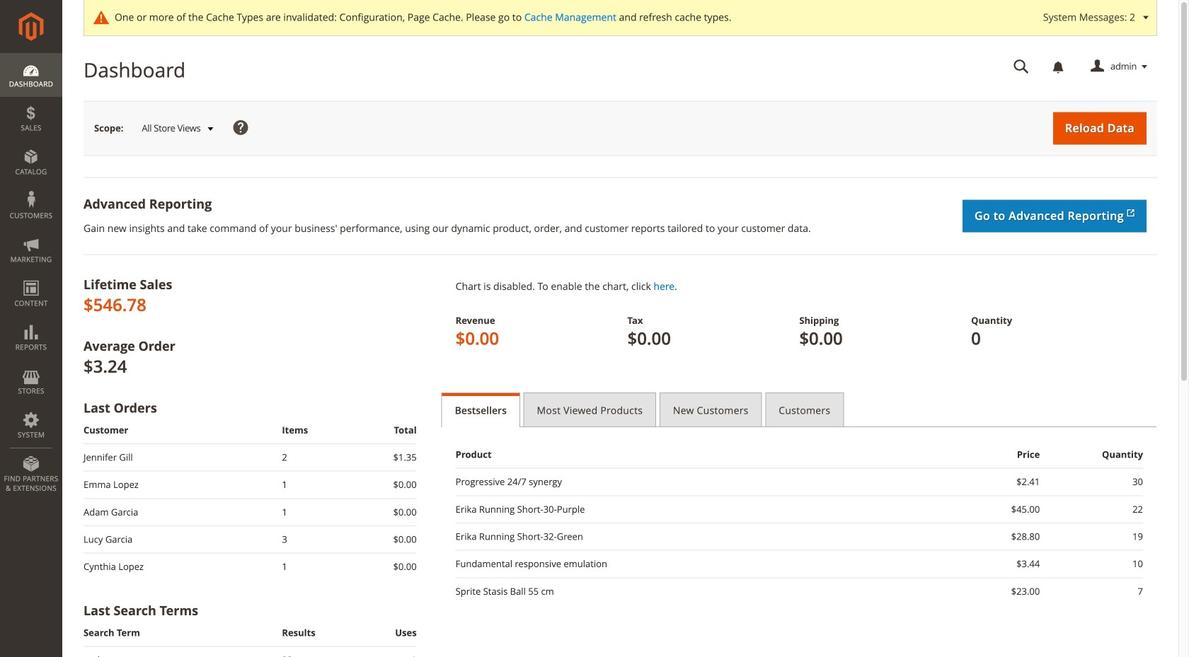 Task type: describe. For each thing, give the bounding box(es) containing it.
magento admin panel image
[[19, 12, 44, 41]]



Task type: vqa. For each thing, say whether or not it's contained in the screenshot.
'tab list'
yes



Task type: locate. For each thing, give the bounding box(es) containing it.
menu bar
[[0, 53, 62, 501]]

None text field
[[1004, 55, 1040, 79]]

tab list
[[442, 393, 1158, 428]]



